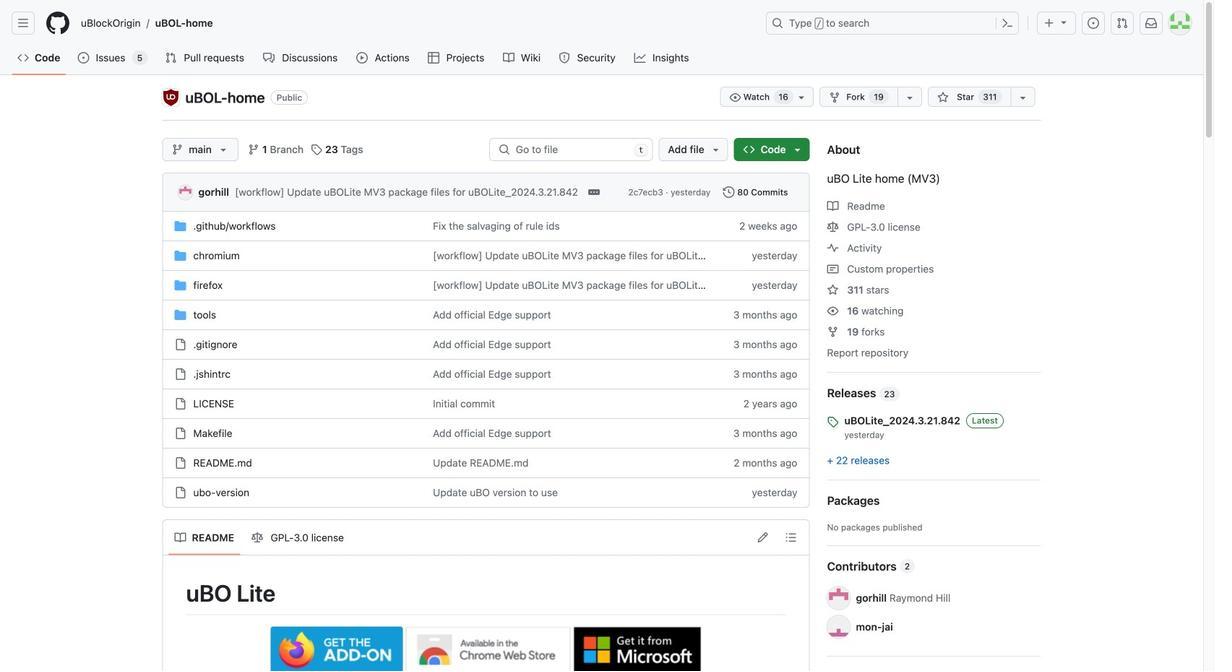 Task type: locate. For each thing, give the bounding box(es) containing it.
0 horizontal spatial eye image
[[729, 92, 741, 103]]

triangle down image right code icon
[[792, 144, 803, 155]]

git pull request image right issue opened icon
[[1117, 17, 1128, 29]]

search image
[[499, 144, 510, 155]]

git pull request image
[[1117, 17, 1128, 29], [165, 52, 177, 64]]

add this repository to a list image
[[1017, 92, 1029, 103]]

gorhill image
[[178, 186, 193, 200]]

triangle down image for code icon
[[792, 144, 803, 155]]

1 horizontal spatial book image
[[503, 52, 514, 64]]

2 triangle down image from the left
[[792, 144, 803, 155]]

list
[[75, 12, 757, 35], [169, 527, 351, 550]]

see your forks of this repository image
[[904, 92, 916, 103]]

0 vertical spatial list
[[75, 12, 757, 35]]

0 horizontal spatial triangle down image
[[218, 144, 229, 155]]

triangle down image left git branch icon
[[218, 144, 229, 155]]

0 horizontal spatial triangle down image
[[710, 144, 722, 155]]

owner avatar image
[[162, 89, 180, 106]]

command palette image
[[1002, 17, 1013, 29]]

1 vertical spatial law image
[[252, 532, 263, 544]]

directory image
[[175, 220, 186, 232], [175, 250, 186, 262], [175, 309, 186, 321]]

1 horizontal spatial triangle down image
[[792, 144, 803, 155]]

1 vertical spatial eye image
[[827, 305, 839, 317]]

0 horizontal spatial git pull request image
[[165, 52, 177, 64]]

directory image up directory image
[[175, 250, 186, 262]]

0 horizontal spatial law image
[[252, 532, 263, 544]]

get ublock origin lite for microsoft edge image
[[574, 627, 702, 671]]

triangle down image
[[1058, 16, 1070, 28], [710, 144, 722, 155]]

homepage image
[[46, 12, 69, 35]]

git pull request image up 'owner avatar'
[[165, 52, 177, 64]]

git pull request image for issue opened icon
[[1117, 17, 1128, 29]]

git pull request image for issue opened image
[[165, 52, 177, 64]]

triangle down image
[[218, 144, 229, 155], [792, 144, 803, 155]]

pulse image
[[827, 242, 839, 254]]

directory image down directory image
[[175, 309, 186, 321]]

book image
[[503, 52, 514, 64], [175, 532, 186, 544]]

history image
[[723, 186, 735, 198]]

0 vertical spatial book image
[[503, 52, 514, 64]]

repo forked image
[[829, 92, 841, 103]]

play image
[[356, 52, 368, 64]]

1 horizontal spatial law image
[[827, 222, 839, 233]]

get ubo lite for chromium image
[[406, 627, 571, 671]]

star image
[[937, 92, 949, 103]]

1 horizontal spatial git pull request image
[[1117, 17, 1128, 29]]

directory image down gorhill icon
[[175, 220, 186, 232]]

triangle down image right plus image
[[1058, 16, 1070, 28]]

tag image
[[311, 144, 322, 155]]

0 horizontal spatial book image
[[175, 532, 186, 544]]

2 vertical spatial directory image
[[175, 309, 186, 321]]

1 triangle down image from the left
[[218, 144, 229, 155]]

outline image
[[785, 532, 797, 544]]

0 vertical spatial law image
[[827, 222, 839, 233]]

1 vertical spatial git pull request image
[[165, 52, 177, 64]]

0 vertical spatial git pull request image
[[1117, 17, 1128, 29]]

edit file image
[[757, 532, 769, 544]]

1 vertical spatial directory image
[[175, 250, 186, 262]]

triangle down image left code icon
[[710, 144, 722, 155]]

1 horizontal spatial triangle down image
[[1058, 16, 1070, 28]]

law image
[[827, 222, 839, 233], [252, 532, 263, 544]]

0 vertical spatial directory image
[[175, 220, 186, 232]]

notifications image
[[1146, 17, 1157, 29]]

3 directory image from the top
[[175, 309, 186, 321]]

@mon jai image
[[827, 616, 850, 639]]

eye image
[[729, 92, 741, 103], [827, 305, 839, 317]]

2 directory image from the top
[[175, 250, 186, 262]]



Task type: vqa. For each thing, say whether or not it's contained in the screenshot.
git pull request image
yes



Task type: describe. For each thing, give the bounding box(es) containing it.
@gorhill image
[[827, 587, 850, 610]]

get ubo lite for firefox image
[[271, 627, 403, 671]]

1 vertical spatial triangle down image
[[710, 144, 722, 155]]

311 users starred this repository element
[[978, 90, 1002, 104]]

tag image
[[827, 416, 839, 428]]

1 vertical spatial book image
[[175, 532, 186, 544]]

issue opened image
[[78, 52, 89, 64]]

repo forked image
[[827, 326, 839, 338]]

note image
[[827, 263, 839, 275]]

shield image
[[559, 52, 570, 64]]

triangle down image for git branch image
[[218, 144, 229, 155]]

directory image
[[175, 280, 186, 291]]

Go to file text field
[[516, 139, 629, 160]]

1 directory image from the top
[[175, 220, 186, 232]]

1 vertical spatial list
[[169, 527, 351, 550]]

graph image
[[634, 52, 646, 64]]

book image
[[827, 201, 839, 212]]

plus image
[[1044, 17, 1055, 29]]

0 vertical spatial eye image
[[729, 92, 741, 103]]

1 horizontal spatial eye image
[[827, 305, 839, 317]]

table image
[[428, 52, 440, 64]]

comment discussion image
[[263, 52, 275, 64]]

git branch image
[[172, 144, 183, 155]]

code image
[[17, 52, 29, 64]]

code image
[[743, 144, 755, 155]]

git branch image
[[248, 144, 259, 155]]

0 vertical spatial triangle down image
[[1058, 16, 1070, 28]]

issue opened image
[[1088, 17, 1099, 29]]

star image
[[827, 284, 839, 296]]



